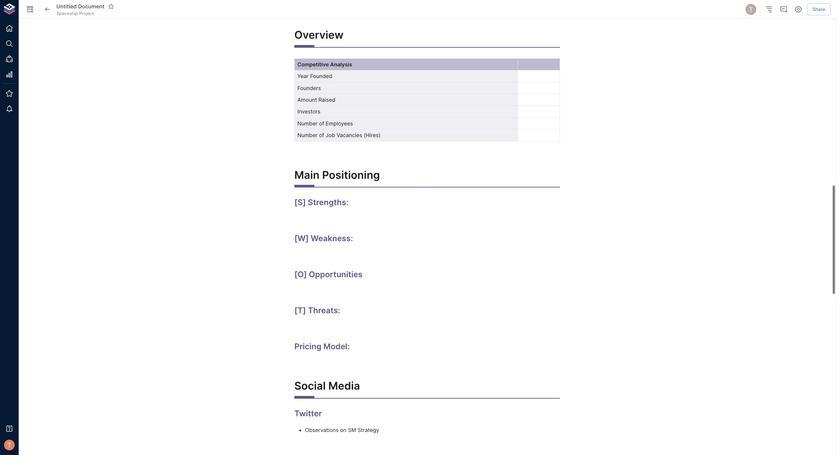 Task type: describe. For each thing, give the bounding box(es) containing it.
weakness:
[[311, 234, 353, 244]]

[w] weakness:
[[294, 234, 353, 244]]

number of employees
[[297, 120, 353, 127]]

of for employees
[[319, 120, 324, 127]]

job
[[326, 132, 335, 139]]

twitter
[[294, 409, 322, 419]]

employees
[[326, 120, 353, 127]]

[o]
[[294, 270, 307, 280]]

of for job
[[319, 132, 324, 139]]

main
[[294, 169, 320, 182]]

[o] opportunities
[[294, 270, 363, 280]]

[s]
[[294, 198, 306, 207]]

founders
[[297, 85, 321, 91]]

t for the rightmost t button
[[749, 6, 753, 13]]

document
[[78, 3, 104, 10]]

number for number of employees
[[297, 120, 318, 127]]

number of job vacancies (hires)
[[297, 132, 381, 139]]

amount raised
[[297, 97, 336, 103]]

competitive analysis
[[297, 61, 352, 68]]

share button
[[807, 3, 831, 15]]

media
[[328, 380, 360, 393]]

untitled document
[[56, 3, 104, 10]]

settings image
[[795, 5, 803, 13]]

go back image
[[44, 5, 52, 13]]

opportunities
[[309, 270, 363, 280]]

favorite image
[[108, 3, 114, 9]]

social media
[[294, 380, 360, 393]]

vacancies
[[337, 132, 362, 139]]

overview
[[294, 29, 344, 42]]

0 horizontal spatial t button
[[2, 438, 17, 453]]

analysis
[[330, 61, 352, 68]]

model:
[[324, 342, 350, 352]]

share
[[813, 6, 826, 12]]



Task type: locate. For each thing, give the bounding box(es) containing it.
observations on sm strategy
[[305, 427, 379, 434]]

social
[[294, 380, 326, 393]]

2 number from the top
[[297, 132, 318, 139]]

pricing
[[294, 342, 322, 352]]

t for left t button
[[7, 442, 11, 449]]

0 horizontal spatial t
[[7, 442, 11, 449]]

t button
[[745, 3, 758, 16], [2, 438, 17, 453]]

raised
[[319, 97, 336, 103]]

of down investors
[[319, 120, 324, 127]]

spaceship project link
[[56, 10, 94, 16]]

sm
[[348, 427, 356, 434]]

1 vertical spatial of
[[319, 132, 324, 139]]

t
[[749, 6, 753, 13], [7, 442, 11, 449]]

main positioning
[[294, 169, 380, 182]]

2 of from the top
[[319, 132, 324, 139]]

[s] strengths:
[[294, 198, 349, 207]]

founded
[[310, 73, 332, 80]]

(hires)
[[364, 132, 381, 139]]

threats:
[[308, 306, 340, 316]]

0 vertical spatial t
[[749, 6, 753, 13]]

1 vertical spatial t button
[[2, 438, 17, 453]]

competitive
[[297, 61, 329, 68]]

spaceship project
[[56, 11, 94, 16]]

strengths:
[[308, 198, 349, 207]]

[t] threats:
[[294, 306, 340, 316]]

[t]
[[294, 306, 306, 316]]

number
[[297, 120, 318, 127], [297, 132, 318, 139]]

1 horizontal spatial t
[[749, 6, 753, 13]]

on
[[340, 427, 347, 434]]

1 of from the top
[[319, 120, 324, 127]]

1 horizontal spatial t button
[[745, 3, 758, 16]]

comments image
[[780, 5, 788, 13]]

project
[[79, 11, 94, 16]]

positioning
[[322, 169, 380, 182]]

[w]
[[294, 234, 309, 244]]

number down number of employees in the top left of the page
[[297, 132, 318, 139]]

0 vertical spatial t button
[[745, 3, 758, 16]]

observations
[[305, 427, 339, 434]]

1 vertical spatial t
[[7, 442, 11, 449]]

table of contents image
[[765, 5, 773, 13]]

of left "job"
[[319, 132, 324, 139]]

1 vertical spatial number
[[297, 132, 318, 139]]

year founded
[[297, 73, 332, 80]]

show wiki image
[[26, 5, 34, 13]]

strategy
[[358, 427, 379, 434]]

pricing model:
[[294, 342, 350, 352]]

of
[[319, 120, 324, 127], [319, 132, 324, 139]]

number down investors
[[297, 120, 318, 127]]

amount
[[297, 97, 317, 103]]

0 vertical spatial of
[[319, 120, 324, 127]]

number for number of job vacancies (hires)
[[297, 132, 318, 139]]

spaceship
[[56, 11, 78, 16]]

untitled
[[56, 3, 77, 10]]

0 vertical spatial number
[[297, 120, 318, 127]]

1 number from the top
[[297, 120, 318, 127]]

investors
[[297, 108, 321, 115]]

year
[[297, 73, 309, 80]]



Task type: vqa. For each thing, say whether or not it's contained in the screenshot.
right T button
yes



